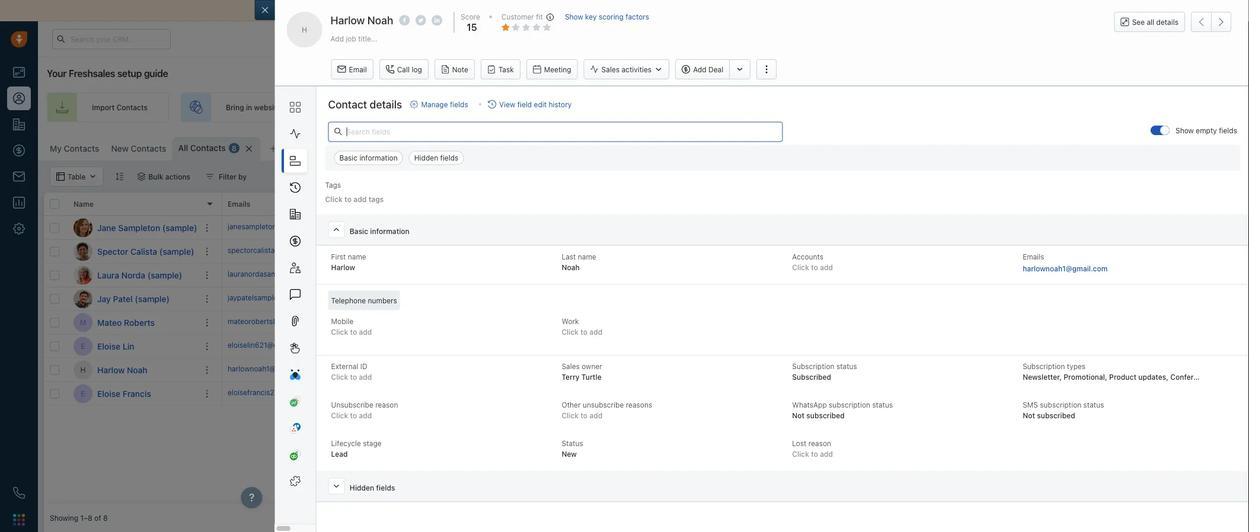 Task type: vqa. For each thing, say whether or not it's contained in the screenshot.
status to the right
yes



Task type: describe. For each thing, give the bounding box(es) containing it.
jane
[[97, 223, 116, 233]]

calista
[[130, 247, 157, 256]]

subscription status subscribed
[[792, 362, 857, 382]]

(sample) for laura norda (sample)
[[148, 270, 182, 280]]

press space to select this row. row containing jaypatelsample@gmail.com
[[222, 288, 1243, 311]]

press space to select this row. row containing harlownoah1@gmail.com
[[222, 359, 1243, 382]]

history
[[549, 100, 572, 109]]

your right fit
[[547, 6, 564, 15]]

press space to select this row. row containing mateo roberts
[[44, 311, 222, 335]]

send email image
[[1132, 34, 1140, 44]]

press space to select this row. row containing lauranordasample@gmail.com
[[222, 264, 1243, 288]]

types
[[1067, 362, 1086, 371]]

eloiselin621@gmail.com link
[[228, 340, 308, 353]]

4167348672 link
[[317, 269, 359, 282]]

click inside unsubscribe reason click to add
[[331, 412, 348, 420]]

mateoroberts871@gmail.com link
[[228, 317, 326, 329]]

1 vertical spatial information
[[370, 227, 410, 235]]

noah inside last name noah
[[562, 264, 580, 272]]

call log button
[[379, 59, 429, 79]]

emails harlownoah1@gmail.com
[[1023, 252, 1108, 273]]

actions
[[165, 173, 190, 181]]

first name harlow
[[331, 252, 366, 272]]

facebook circled image
[[399, 14, 410, 26]]

manage fields link
[[410, 99, 468, 110]]

freshworks switcher image
[[13, 514, 25, 526]]

container_wx8msf4aqz5i3rn1 image for bulk
[[137, 173, 145, 181]]

to down mobile click to add
[[342, 341, 348, 349]]

subscription for sms
[[1040, 401, 1082, 409]]

1 horizontal spatial tags
[[369, 195, 384, 204]]

0 vertical spatial harlownoah1@gmail.com link
[[1023, 263, 1108, 275]]

jaypatelsample@gmail.com link
[[228, 293, 319, 305]]

harlow inside "press space to select this row." row
[[97, 365, 125, 375]]

have
[[659, 6, 677, 15]]

import all your sales data link
[[507, 6, 608, 15]]

subscribed for whatsapp
[[807, 412, 845, 420]]

0 horizontal spatial harlownoah1@gmail.com link
[[228, 364, 310, 377]]

add for add deal
[[693, 65, 707, 73]]

view field edit history
[[499, 100, 572, 109]]

harlow noah inside "press space to select this row." row
[[97, 365, 147, 375]]

click down 4167348672 link in the left bottom of the page
[[323, 294, 340, 302]]

last
[[562, 252, 576, 261]]

invite your team
[[379, 103, 435, 111]]

add for add job title...
[[331, 35, 344, 43]]

e for eloise lin
[[81, 342, 85, 351]]

empty
[[1196, 127, 1217, 135]]

lost
[[792, 439, 807, 448]]

contact details
[[328, 98, 402, 111]]

press space to select this row. row containing jane sampleton (sample)
[[44, 216, 222, 240]]

press space to select this row. row containing spector calista (sample)
[[44, 240, 222, 264]]

emails for emails harlownoah1@gmail.com
[[1023, 252, 1045, 261]]

1 vertical spatial basic information
[[350, 227, 410, 235]]

name for harlow
[[348, 252, 366, 261]]

click inside other unsubscribe reasons click to add
[[562, 412, 579, 420]]

my contacts
[[50, 144, 99, 154]]

score
[[461, 13, 480, 21]]

1 vertical spatial hidden
[[350, 484, 374, 492]]

id
[[360, 362, 367, 371]]

sales for sales owner terry turtle
[[562, 362, 580, 371]]

route leads to your team link
[[468, 93, 620, 122]]

add inside unsubscribe reason click to add
[[359, 412, 372, 420]]

⌘
[[326, 145, 333, 153]]

lauranordasample@gmail.com
[[228, 270, 328, 278]]

qualified for 3684945781
[[774, 248, 804, 256]]

click up unsubscribe
[[323, 389, 340, 397]]

phone element
[[7, 481, 31, 505]]

name
[[74, 200, 94, 208]]

status new
[[562, 439, 583, 459]]

to right "owner"
[[608, 366, 615, 374]]

eloisefrancis23@gmail.com link
[[228, 388, 320, 400]]

unsubscribe
[[331, 401, 373, 409]]

jay
[[97, 294, 111, 304]]

edit
[[534, 100, 547, 109]]

import contacts for import contacts link
[[92, 103, 148, 111]]

12 more...
[[280, 145, 314, 153]]

jane sampleton (sample)
[[97, 223, 197, 233]]

l image
[[74, 266, 93, 285]]

stage
[[363, 439, 382, 448]]

h inside row
[[80, 366, 86, 374]]

container_wx8msf4aqz5i3rn1 image inside 63 row group
[[406, 224, 414, 232]]

note button
[[435, 59, 475, 79]]

eloise francis link
[[97, 388, 151, 400]]

linkedin circled image
[[432, 14, 442, 26]]

add inside external id click to add
[[359, 373, 372, 382]]

click inside mobile click to add
[[331, 328, 348, 337]]

customer
[[502, 13, 534, 21]]

note
[[452, 65, 468, 74]]

12 more... button
[[263, 141, 320, 157]]

external id click to add
[[331, 362, 372, 382]]

0 vertical spatial hidden
[[414, 154, 438, 162]]

eloise lin link
[[97, 341, 134, 353]]

to inside "accounts click to add"
[[811, 264, 818, 272]]

h inside dialog
[[302, 25, 307, 34]]

sales for sales activities
[[602, 65, 620, 73]]

norda
[[121, 270, 145, 280]]

laura norda (sample) link
[[97, 269, 182, 281]]

manage
[[421, 100, 448, 109]]

route leads to your team
[[513, 103, 598, 111]]

status
[[562, 439, 583, 448]]

external
[[331, 362, 358, 371]]

your right invite
[[400, 103, 415, 111]]

so
[[608, 6, 618, 15]]

3684945781 link
[[317, 245, 360, 258]]

subscription for subscription types
[[1023, 362, 1065, 371]]

click right terry
[[590, 366, 606, 374]]

1 vertical spatial basic
[[350, 227, 368, 235]]

status for whatsapp
[[872, 401, 893, 409]]

by
[[238, 173, 247, 181]]

eloise francis
[[97, 389, 151, 399]]

name for noah
[[578, 252, 596, 261]]

showing
[[50, 514, 78, 522]]

fields down stage
[[376, 484, 395, 492]]

0 vertical spatial information
[[360, 154, 398, 162]]

whatsapp
[[792, 401, 827, 409]]

1 vertical spatial hidden fields
[[350, 484, 395, 492]]

to left "id"
[[342, 365, 348, 373]]

s image
[[74, 242, 93, 261]]

first
[[331, 252, 346, 261]]

j image for jane sampleton (sample)
[[74, 219, 93, 237]]

fields down the manage fields
[[440, 154, 459, 162]]

container_wx8msf4aqz5i3rn1 image for customize
[[994, 143, 1003, 151]]

2 team from the left
[[581, 103, 598, 111]]

subscription for whatsapp
[[829, 401, 870, 409]]

add job title...
[[331, 35, 377, 43]]

to down 4167348672 link in the left bottom of the page
[[342, 294, 348, 302]]

you
[[620, 6, 634, 15]]

Search fields text field
[[328, 122, 783, 142]]

subscription for subscription status subscribed
[[792, 362, 835, 371]]

telephone
[[331, 296, 366, 305]]

what's new image
[[1163, 36, 1172, 44]]

harlow inside first name harlow
[[331, 264, 355, 272]]

press space to select this row. row containing laura norda (sample)
[[44, 264, 222, 288]]

o
[[335, 145, 340, 153]]

jay patel (sample) link
[[97, 293, 170, 305]]

harlownoah1@gmail.com inside 63 row group
[[228, 365, 310, 373]]

to inside unsubscribe reason click to add
[[350, 412, 357, 420]]

status inside subscription status subscribed
[[837, 362, 857, 371]]

to inside lost reason click to add
[[811, 450, 818, 459]]

harlow noah inside dialog
[[331, 14, 393, 26]]

reason for lost reason
[[809, 439, 831, 448]]

tags click to add tags
[[325, 181, 384, 204]]

mobile
[[331, 317, 354, 325]]

numbers
[[368, 296, 397, 305]]

add contact
[[1195, 143, 1237, 151]]

(sample) for jay patel (sample)
[[135, 294, 170, 304]]

to right subscription status subscribed
[[875, 366, 882, 374]]

click inside "accounts click to add"
[[792, 264, 809, 272]]

janesampleton@gmail.com link
[[228, 222, 317, 234]]

data
[[589, 6, 606, 15]]

spector calista (sample)
[[97, 247, 194, 256]]

e for eloise francis
[[81, 390, 85, 398]]

francis
[[123, 389, 151, 399]]

press space to select this row. row containing 63
[[222, 240, 1243, 264]]

press space to select this row. row containing janesampleton@gmail.com
[[222, 216, 1243, 240]]

click inside tags click to add tags
[[325, 195, 343, 204]]

accounts
[[792, 252, 824, 261]]

freshsales
[[69, 68, 115, 79]]

add inside other unsubscribe reasons click to add
[[590, 412, 603, 420]]

details inside see all details button
[[1157, 18, 1179, 26]]

see all details button
[[1115, 12, 1185, 32]]

call log
[[397, 65, 422, 74]]

1 vertical spatial details
[[370, 98, 402, 111]]

import contacts for import contacts button
[[1091, 143, 1147, 151]]

customize
[[1006, 143, 1042, 151]]

sampleton
[[118, 223, 160, 233]]

job
[[346, 35, 356, 43]]

janesampleton@gmail.com
[[228, 223, 317, 231]]

eloise for eloise lin
[[97, 342, 120, 351]]

your freshsales setup guide
[[47, 68, 168, 79]]

0 horizontal spatial 8
[[103, 514, 108, 522]]

qualified for 4167348672
[[774, 271, 804, 280]]

turtle
[[582, 373, 602, 382]]

click up whatsapp subscription status not subscribed
[[857, 366, 873, 374]]



Task type: locate. For each thing, give the bounding box(es) containing it.
1 horizontal spatial subscription
[[1023, 362, 1065, 371]]

1 horizontal spatial team
[[581, 103, 598, 111]]

to down accounts
[[811, 264, 818, 272]]

2 horizontal spatial status
[[1084, 401, 1104, 409]]

subscription right sms
[[1040, 401, 1082, 409]]

(sample) right "calista"
[[159, 247, 194, 256]]

subscribed down the whatsapp
[[807, 412, 845, 420]]

add inside button
[[693, 65, 707, 73]]

0 vertical spatial j image
[[74, 219, 93, 237]]

qualified
[[774, 248, 804, 256], [774, 271, 804, 280]]

to down the whatsapp
[[811, 450, 818, 459]]

0 vertical spatial contact
[[328, 98, 367, 111]]

1 horizontal spatial 8
[[232, 144, 237, 152]]

meeting
[[544, 65, 571, 74]]

name inside first name harlow
[[348, 252, 366, 261]]

click down unsubscribe
[[331, 412, 348, 420]]

j image
[[74, 219, 93, 237], [74, 290, 93, 309]]

8 up "filter by"
[[232, 144, 237, 152]]

scratch.
[[731, 6, 763, 15]]

press space to select this row. row containing eloise lin
[[44, 335, 222, 359]]

0 vertical spatial qualified
[[774, 248, 804, 256]]

work for work
[[317, 200, 335, 208]]

to right the 'edit'
[[555, 103, 562, 111]]

click left "id"
[[323, 365, 340, 373]]

add contact button
[[1179, 137, 1243, 157]]

not for whatsapp subscription status not subscribed
[[792, 412, 805, 420]]

customer fit
[[502, 13, 543, 21]]

add down empty
[[1195, 143, 1208, 151]]

add inside 'button'
[[1195, 143, 1208, 151]]

click down mobile at the left of page
[[331, 328, 348, 337]]

subscription types
[[1023, 362, 1086, 371]]

in
[[246, 103, 252, 111]]

name inside last name noah
[[578, 252, 596, 261]]

1 vertical spatial container_wx8msf4aqz5i3rn1 image
[[406, 224, 414, 232]]

sales inside sales owner terry turtle
[[562, 362, 580, 371]]

j image for jay patel (sample)
[[74, 290, 93, 309]]

subscription left types at the bottom right of page
[[1023, 362, 1065, 371]]

j image left the jay
[[74, 290, 93, 309]]

basic information up first name harlow
[[350, 227, 410, 235]]

basic information down o
[[339, 154, 398, 162]]

add left deal
[[693, 65, 707, 73]]

mateoroberts871@gmail.com
[[228, 317, 326, 326]]

basic up 3684945781
[[350, 227, 368, 235]]

work up 3684932360
[[317, 200, 335, 208]]

8 inside all contacts 8
[[232, 144, 237, 152]]

invite
[[379, 103, 398, 111]]

reason right lost
[[809, 439, 831, 448]]

show empty fields
[[1176, 127, 1237, 135]]

email
[[349, 65, 367, 74]]

0 vertical spatial harlownoah1@gmail.com
[[1023, 265, 1108, 273]]

1 horizontal spatial add
[[693, 65, 707, 73]]

status for sms
[[1084, 401, 1104, 409]]

0 vertical spatial emails
[[228, 200, 250, 208]]

contact down email button
[[328, 98, 367, 111]]

0 horizontal spatial name
[[348, 252, 366, 261]]

click down lost
[[792, 450, 809, 459]]

0 horizontal spatial h
[[80, 366, 86, 374]]

information right the 3684932360 link
[[370, 227, 410, 235]]

0 horizontal spatial hidden
[[350, 484, 374, 492]]

show for show key scoring factors
[[565, 13, 583, 21]]

name right first
[[348, 252, 366, 261]]

0 vertical spatial 8
[[232, 144, 237, 152]]

0 vertical spatial import
[[507, 6, 533, 15]]

contact inside dialog
[[328, 98, 367, 111]]

to up 3684932360
[[345, 195, 352, 204]]

sales left activities on the top of the page
[[602, 65, 620, 73]]

(sample) down laura norda (sample) link
[[135, 294, 170, 304]]

show key scoring factors link
[[565, 12, 649, 34]]

hidden down manage
[[414, 154, 438, 162]]

press space to select this row. row containing eloise francis
[[44, 382, 222, 406]]

harlow down first
[[331, 264, 355, 272]]

details
[[1157, 18, 1179, 26], [370, 98, 402, 111]]

filter by button
[[198, 167, 254, 187]]

noah up francis
[[127, 365, 147, 375]]

see all details
[[1132, 18, 1179, 26]]

0 vertical spatial work
[[317, 200, 335, 208]]

bulk
[[148, 173, 163, 181]]

filter by
[[219, 173, 247, 181]]

0 horizontal spatial subscribed
[[807, 412, 845, 420]]

spectorcalista@gmail.com
[[228, 246, 316, 255]]

click down external
[[331, 373, 348, 382]]

sales activities
[[602, 65, 652, 73]]

0 horizontal spatial all
[[536, 6, 544, 15]]

title...
[[358, 35, 377, 43]]

terry
[[562, 373, 580, 382]]

click
[[325, 195, 343, 204], [590, 248, 606, 256], [792, 264, 809, 272], [323, 294, 340, 302], [323, 317, 340, 326], [331, 328, 348, 337], [562, 328, 579, 337], [323, 341, 340, 349], [323, 365, 340, 373], [590, 366, 606, 374], [857, 366, 873, 374], [331, 373, 348, 382], [323, 389, 340, 397], [331, 412, 348, 420], [562, 412, 579, 420], [792, 450, 809, 459]]

0 horizontal spatial import contacts
[[92, 103, 148, 111]]

all contacts 8
[[178, 143, 237, 153]]

0 horizontal spatial contact
[[328, 98, 367, 111]]

mateo roberts
[[97, 318, 155, 328]]

0 horizontal spatial container_wx8msf4aqz5i3rn1 image
[[137, 173, 145, 181]]

bring in website leads
[[226, 103, 301, 111]]

from
[[710, 6, 729, 15]]

not down sms
[[1023, 412, 1035, 420]]

all for import
[[536, 6, 544, 15]]

container_wx8msf4aqz5i3rn1 image inside filter by "button"
[[206, 173, 214, 181]]

show left key
[[565, 13, 583, 21]]

2 j image from the top
[[74, 290, 93, 309]]

1 vertical spatial eloise
[[97, 389, 120, 399]]

2 horizontal spatial add
[[1195, 143, 1208, 151]]

other unsubscribe reasons click to add
[[562, 401, 652, 420]]

0 vertical spatial import contacts
[[92, 103, 148, 111]]

2 subscribed from the left
[[1037, 412, 1075, 420]]

show for show empty fields
[[1176, 127, 1194, 135]]

1 horizontal spatial not
[[1023, 412, 1035, 420]]

all contacts link
[[178, 142, 226, 154]]

1 vertical spatial container_wx8msf4aqz5i3rn1 image
[[137, 173, 145, 181]]

1 vertical spatial emails
[[1023, 252, 1045, 261]]

click inside lost reason click to add
[[792, 450, 809, 459]]

setup
[[117, 68, 142, 79]]

to inside external id click to add
[[350, 373, 357, 382]]

1 name from the left
[[348, 252, 366, 261]]

import contacts button
[[1075, 137, 1153, 157]]

dialog containing harlow noah
[[255, 0, 1249, 532]]

1 vertical spatial harlow noah
[[97, 365, 147, 375]]

task
[[499, 65, 514, 74]]

reason right unsubscribe
[[375, 401, 398, 409]]

1 horizontal spatial import contacts
[[1091, 143, 1147, 151]]

subscription inside whatsapp subscription status not subscribed
[[829, 401, 870, 409]]

1 vertical spatial new
[[562, 450, 577, 459]]

1 vertical spatial show
[[1176, 127, 1194, 135]]

guide
[[144, 68, 168, 79]]

subscription inside sms subscription status not subscribed
[[1040, 401, 1082, 409]]

1 subscribed from the left
[[807, 412, 845, 420]]

add inside "accounts click to add"
[[820, 264, 833, 272]]

2 horizontal spatial noah
[[562, 264, 580, 272]]

2 not from the left
[[1023, 412, 1035, 420]]

0 vertical spatial e
[[81, 342, 85, 351]]

import contacts group
[[1075, 137, 1173, 157]]

details down call
[[370, 98, 402, 111]]

1 horizontal spatial new
[[562, 450, 577, 459]]

all right customer on the left top
[[536, 6, 544, 15]]

2 horizontal spatial import
[[1091, 143, 1114, 151]]

noah up title...
[[367, 14, 393, 26]]

reasons
[[626, 401, 652, 409]]

1 horizontal spatial show
[[1176, 127, 1194, 135]]

hidden down lifecycle stage lead
[[350, 484, 374, 492]]

2 vertical spatial harlow
[[97, 365, 125, 375]]

name row
[[44, 193, 222, 216]]

emails inside emails harlownoah1@gmail.com
[[1023, 252, 1045, 261]]

0 vertical spatial sales
[[602, 65, 620, 73]]

to down unsubscribe
[[350, 412, 357, 420]]

0 horizontal spatial noah
[[127, 365, 147, 375]]

0 vertical spatial all
[[536, 6, 544, 15]]

1 horizontal spatial harlow noah
[[331, 14, 393, 26]]

sales up terry
[[562, 362, 580, 371]]

container_wx8msf4aqz5i3rn1 image inside customize table button
[[994, 143, 1003, 151]]

phone image
[[13, 487, 25, 499]]

0 horizontal spatial emails
[[228, 200, 250, 208]]

1 vertical spatial harlownoah1@gmail.com
[[228, 365, 310, 373]]

1 vertical spatial harlow
[[331, 264, 355, 272]]

0 horizontal spatial new
[[111, 144, 129, 154]]

click down accounts
[[792, 264, 809, 272]]

patel
[[113, 294, 133, 304]]

click right last
[[590, 248, 606, 256]]

work inside work click to add
[[562, 317, 579, 325]]

import left fit
[[507, 6, 533, 15]]

2 eloise from the top
[[97, 389, 120, 399]]

unsubscribe
[[583, 401, 624, 409]]

0 horizontal spatial leads
[[283, 103, 301, 111]]

fit
[[536, 13, 543, 21]]

basic down o
[[339, 154, 358, 162]]

import all your sales data so you don't have to start from scratch.
[[507, 6, 763, 15]]

container_wx8msf4aqz5i3rn1 image
[[206, 173, 214, 181], [406, 224, 414, 232]]

0 vertical spatial container_wx8msf4aqz5i3rn1 image
[[994, 143, 1003, 151]]

1 horizontal spatial sales
[[602, 65, 620, 73]]

0 vertical spatial container_wx8msf4aqz5i3rn1 image
[[206, 173, 214, 181]]

details up what's new icon
[[1157, 18, 1179, 26]]

1 horizontal spatial reason
[[809, 439, 831, 448]]

1 eloise from the top
[[97, 342, 120, 351]]

1 horizontal spatial subscription
[[1040, 401, 1082, 409]]

whatsapp subscription status not subscribed
[[792, 401, 893, 420]]

import inside button
[[1091, 143, 1114, 151]]

1 leads from the left
[[283, 103, 301, 111]]

0 vertical spatial show
[[565, 13, 583, 21]]

1 vertical spatial all
[[1147, 18, 1155, 26]]

subscribed inside sms subscription status not subscribed
[[1037, 412, 1075, 420]]

new
[[111, 144, 129, 154], [562, 450, 577, 459]]

1 horizontal spatial container_wx8msf4aqz5i3rn1 image
[[994, 143, 1003, 151]]

all right 'see'
[[1147, 18, 1155, 26]]

1 vertical spatial 8
[[103, 514, 108, 522]]

eloisefrancis23@gmail.com + click to add
[[228, 389, 363, 397]]

meeting button
[[526, 59, 578, 79]]

not inside whatsapp subscription status not subscribed
[[792, 412, 805, 420]]

0 vertical spatial basic information
[[339, 154, 398, 162]]

to inside tags click to add tags
[[345, 195, 352, 204]]

reason inside lost reason click to add
[[809, 439, 831, 448]]

click up external
[[323, 341, 340, 349]]

to right last name noah
[[608, 248, 615, 256]]

reason for unsubscribe reason
[[375, 401, 398, 409]]

press space to select this row. row containing eloiselin621@gmail.com
[[222, 335, 1243, 359]]

contacts inside button
[[1116, 143, 1147, 151]]

0 vertical spatial harlow noah
[[331, 14, 393, 26]]

to down telephone
[[342, 317, 348, 326]]

2 subscription from the left
[[1040, 401, 1082, 409]]

telephone numbers
[[331, 296, 397, 305]]

subscription up subscribed
[[792, 362, 835, 371]]

emails for emails
[[228, 200, 250, 208]]

lauranordasample@gmail.com link
[[228, 269, 328, 282]]

basic information
[[339, 154, 398, 162], [350, 227, 410, 235]]

click down telephone
[[323, 317, 340, 326]]

not down the whatsapp
[[792, 412, 805, 420]]

0 horizontal spatial hidden fields
[[350, 484, 395, 492]]

cell
[[933, 216, 1243, 240], [933, 240, 1243, 263], [933, 264, 1243, 287], [489, 288, 578, 311], [578, 288, 666, 311], [666, 288, 755, 311], [755, 288, 844, 311], [844, 288, 933, 311], [933, 288, 1243, 311], [400, 311, 489, 334], [666, 311, 755, 334], [755, 311, 844, 334], [844, 311, 933, 334], [933, 311, 1243, 334], [933, 335, 1243, 358], [400, 359, 489, 382], [666, 359, 755, 382], [933, 359, 1243, 382], [400, 382, 489, 406], [666, 382, 755, 406], [933, 382, 1243, 406]]

harlow down eloise lin link on the left bottom of the page
[[97, 365, 125, 375]]

subscribed for sms
[[1037, 412, 1075, 420]]

1 horizontal spatial hidden
[[414, 154, 438, 162]]

bulk actions button
[[129, 167, 198, 187]]

0 vertical spatial new
[[111, 144, 129, 154]]

click up sales owner terry turtle
[[562, 328, 579, 337]]

Search your CRM... text field
[[52, 29, 171, 49]]

new inside status new
[[562, 450, 577, 459]]

(sample) right sampleton
[[162, 223, 197, 233]]

import contacts inside button
[[1091, 143, 1147, 151]]

last name noah
[[562, 252, 596, 272]]

add inside work click to add
[[590, 328, 603, 337]]

1 horizontal spatial harlownoah1@gmail.com
[[1023, 265, 1108, 273]]

4
[[1197, 29, 1201, 37]]

work inside the 63 grid
[[317, 200, 335, 208]]

container_wx8msf4aqz5i3rn1 image left customize on the top right of page
[[994, 143, 1003, 151]]

import right the table
[[1091, 143, 1114, 151]]

eloise down "harlow noah" link
[[97, 389, 120, 399]]

deal
[[709, 65, 724, 73]]

task button
[[481, 59, 520, 79]]

my contacts button
[[44, 137, 105, 161], [50, 144, 99, 154]]

subscribed
[[792, 373, 831, 382]]

close image
[[1232, 8, 1237, 14]]

add for add contact
[[1195, 143, 1208, 151]]

1 horizontal spatial leads
[[535, 103, 553, 111]]

mateo roberts link
[[97, 317, 155, 329]]

harlow noah up eloise francis
[[97, 365, 147, 375]]

1 vertical spatial j image
[[74, 290, 93, 309]]

to inside work click to add
[[581, 328, 588, 337]]

add inside mobile click to add
[[359, 328, 372, 337]]

click inside external id click to add
[[331, 373, 348, 382]]

1 horizontal spatial import
[[507, 6, 533, 15]]

0 vertical spatial hidden fields
[[414, 154, 459, 162]]

(sample) for jane sampleton (sample)
[[162, 223, 197, 233]]

to inside mobile click to add
[[350, 328, 357, 337]]

contact inside 'button'
[[1210, 143, 1237, 151]]

click down other
[[562, 412, 579, 420]]

harlow noah up title...
[[331, 14, 393, 26]]

sms subscription status not subscribed
[[1023, 401, 1104, 420]]

1 horizontal spatial all
[[1147, 18, 1155, 26]]

fields
[[450, 100, 468, 109], [1219, 127, 1237, 135], [440, 154, 459, 162], [376, 484, 395, 492]]

0 vertical spatial noah
[[367, 14, 393, 26]]

to down external
[[350, 373, 357, 382]]

name right last
[[578, 252, 596, 261]]

log
[[412, 65, 422, 74]]

1 horizontal spatial work
[[562, 317, 579, 325]]

click up 3684932360
[[325, 195, 343, 204]]

eloise for eloise francis
[[97, 389, 120, 399]]

1 not from the left
[[792, 412, 805, 420]]

mobile click to add
[[331, 317, 372, 337]]

(sample) down the spector calista (sample) link
[[148, 270, 182, 280]]

status
[[837, 362, 857, 371], [872, 401, 893, 409], [1084, 401, 1104, 409]]

hidden fields down manage
[[414, 154, 459, 162]]

information up tags click to add tags at the top
[[360, 154, 398, 162]]

reason inside unsubscribe reason click to add
[[375, 401, 398, 409]]

status inside whatsapp subscription status not subscribed
[[872, 401, 893, 409]]

sales
[[566, 6, 587, 15]]

1–8
[[80, 514, 92, 522]]

j image left jane
[[74, 219, 93, 237]]

status inside sms subscription status not subscribed
[[1084, 401, 1104, 409]]

manage fields
[[421, 100, 468, 109]]

website
[[254, 103, 281, 111]]

0 vertical spatial reason
[[375, 401, 398, 409]]

0 horizontal spatial harlownoah1@gmail.com
[[228, 365, 310, 373]]

container_wx8msf4aqz5i3rn1 image inside bulk actions button
[[137, 173, 145, 181]]

subscription inside subscription status subscribed
[[792, 362, 835, 371]]

lost reason click to add
[[792, 439, 833, 459]]

subscription right the whatsapp
[[829, 401, 870, 409]]

customize table button
[[987, 137, 1069, 157]]

2 leads from the left
[[535, 103, 553, 111]]

1 horizontal spatial subscribed
[[1037, 412, 1075, 420]]

1 subscription from the left
[[792, 362, 835, 371]]

not inside sms subscription status not subscribed
[[1023, 412, 1035, 420]]

to down mobile at the left of page
[[350, 328, 357, 337]]

harlow up "job"
[[331, 14, 365, 26]]

lin
[[123, 342, 134, 351]]

work for work click to add
[[562, 317, 579, 325]]

2 e from the top
[[81, 390, 85, 398]]

key
[[585, 13, 597, 21]]

row group
[[44, 216, 222, 406]]

not for sms subscription status not subscribed
[[1023, 412, 1035, 420]]

0 horizontal spatial status
[[837, 362, 857, 371]]

twitter circled image
[[415, 14, 426, 26]]

subscribed down sms
[[1037, 412, 1075, 420]]

press space to select this row. row containing jay patel (sample)
[[44, 288, 222, 311]]

import contacts link
[[47, 93, 169, 122]]

2 vertical spatial noah
[[127, 365, 147, 375]]

import for import contacts link
[[92, 103, 115, 111]]

show
[[565, 13, 583, 21], [1176, 127, 1194, 135]]

to up unsubscribe
[[342, 389, 348, 397]]

1 vertical spatial sales
[[562, 362, 580, 371]]

0 vertical spatial eloise
[[97, 342, 120, 351]]

contact down empty
[[1210, 143, 1237, 151]]

1 j image from the top
[[74, 219, 93, 237]]

my
[[50, 144, 62, 154]]

emails inside the 63 grid
[[228, 200, 250, 208]]

0 horizontal spatial container_wx8msf4aqz5i3rn1 image
[[206, 173, 214, 181]]

0 horizontal spatial harlow noah
[[97, 365, 147, 375]]

to down other
[[581, 412, 588, 420]]

import down your freshsales setup guide
[[92, 103, 115, 111]]

press space to select this row. row containing harlow noah
[[44, 359, 222, 382]]

new down import contacts link
[[111, 144, 129, 154]]

noah inside "harlow noah" link
[[127, 365, 147, 375]]

work up sales owner terry turtle
[[562, 317, 579, 325]]

click inside work click to add
[[562, 328, 579, 337]]

1 vertical spatial noah
[[562, 264, 580, 272]]

1 horizontal spatial h
[[302, 25, 307, 34]]

all inside see all details button
[[1147, 18, 1155, 26]]

row group containing jane sampleton (sample)
[[44, 216, 222, 406]]

2 name from the left
[[578, 252, 596, 261]]

0 horizontal spatial show
[[565, 13, 583, 21]]

noah down last
[[562, 264, 580, 272]]

to inside other unsubscribe reasons click to add
[[581, 412, 588, 420]]

basic
[[339, 154, 358, 162], [350, 227, 368, 235]]

2 subscription from the left
[[1023, 362, 1065, 371]]

0 vertical spatial add
[[331, 35, 344, 43]]

1 e from the top
[[81, 342, 85, 351]]

don't
[[636, 6, 657, 15]]

1 horizontal spatial contact
[[1210, 143, 1237, 151]]

add inside lost reason click to add
[[820, 450, 833, 459]]

to left start on the right top of the page
[[679, 6, 687, 15]]

0 vertical spatial basic
[[339, 154, 358, 162]]

1 subscription from the left
[[829, 401, 870, 409]]

spector calista (sample) link
[[97, 246, 194, 258]]

janesampleton@gmail.com 3684932360
[[228, 223, 362, 231]]

1 horizontal spatial container_wx8msf4aqz5i3rn1 image
[[406, 224, 414, 232]]

all for see
[[1147, 18, 1155, 26]]

show left empty
[[1176, 127, 1194, 135]]

63
[[495, 246, 506, 257]]

8 right of
[[103, 514, 108, 522]]

score 15
[[461, 13, 480, 33]]

63 row group
[[222, 216, 1243, 406]]

fields right manage
[[450, 100, 468, 109]]

your up search fields text box
[[564, 103, 579, 111]]

2 qualified from the top
[[774, 271, 804, 280]]

3684932360
[[317, 223, 362, 231]]

e down m
[[81, 342, 85, 351]]

fields up the add contact
[[1219, 127, 1237, 135]]

add inside tags click to add tags
[[354, 195, 367, 204]]

63 grid
[[44, 192, 1243, 504]]

start
[[690, 6, 708, 15]]

harlownoah1@gmail.com link
[[1023, 263, 1108, 275], [228, 364, 310, 377]]

subscribed inside whatsapp subscription status not subscribed
[[807, 412, 845, 420]]

0 vertical spatial harlow
[[331, 14, 365, 26]]

0 horizontal spatial tags
[[325, 181, 341, 189]]

press space to select this row. row
[[44, 216, 222, 240], [222, 216, 1243, 240], [44, 240, 222, 264], [222, 240, 1243, 264], [44, 264, 222, 288], [222, 264, 1243, 288], [44, 288, 222, 311], [222, 288, 1243, 311], [44, 311, 222, 335], [222, 311, 1243, 335], [44, 335, 222, 359], [222, 335, 1243, 359], [44, 359, 222, 382], [222, 359, 1243, 382], [44, 382, 222, 406], [222, 382, 1243, 406]]

press space to select this row. row containing mateoroberts871@gmail.com
[[222, 311, 1243, 335]]

(sample) for spector calista (sample)
[[159, 247, 194, 256]]

jane sampleton (sample) link
[[97, 222, 197, 234]]

new down status
[[562, 450, 577, 459]]

1 vertical spatial import
[[92, 103, 115, 111]]

work click to add
[[562, 317, 603, 337]]

1 team from the left
[[417, 103, 435, 111]]

route
[[513, 103, 533, 111]]

0 horizontal spatial import
[[92, 103, 115, 111]]

filter
[[219, 173, 236, 181]]

unsubscribe reason click to add
[[331, 401, 398, 420]]

1 qualified from the top
[[774, 248, 804, 256]]

0 horizontal spatial team
[[417, 103, 435, 111]]

0 horizontal spatial subscription
[[792, 362, 835, 371]]

press space to select this row. row containing eloisefrancis23@gmail.com
[[222, 382, 1243, 406]]

import for import contacts button
[[1091, 143, 1114, 151]]

1 horizontal spatial noah
[[367, 14, 393, 26]]

container_wx8msf4aqz5i3rn1 image
[[994, 143, 1003, 151], [137, 173, 145, 181]]

0 horizontal spatial work
[[317, 200, 335, 208]]

eloise left lin
[[97, 342, 120, 351]]

dialog
[[255, 0, 1249, 532]]



